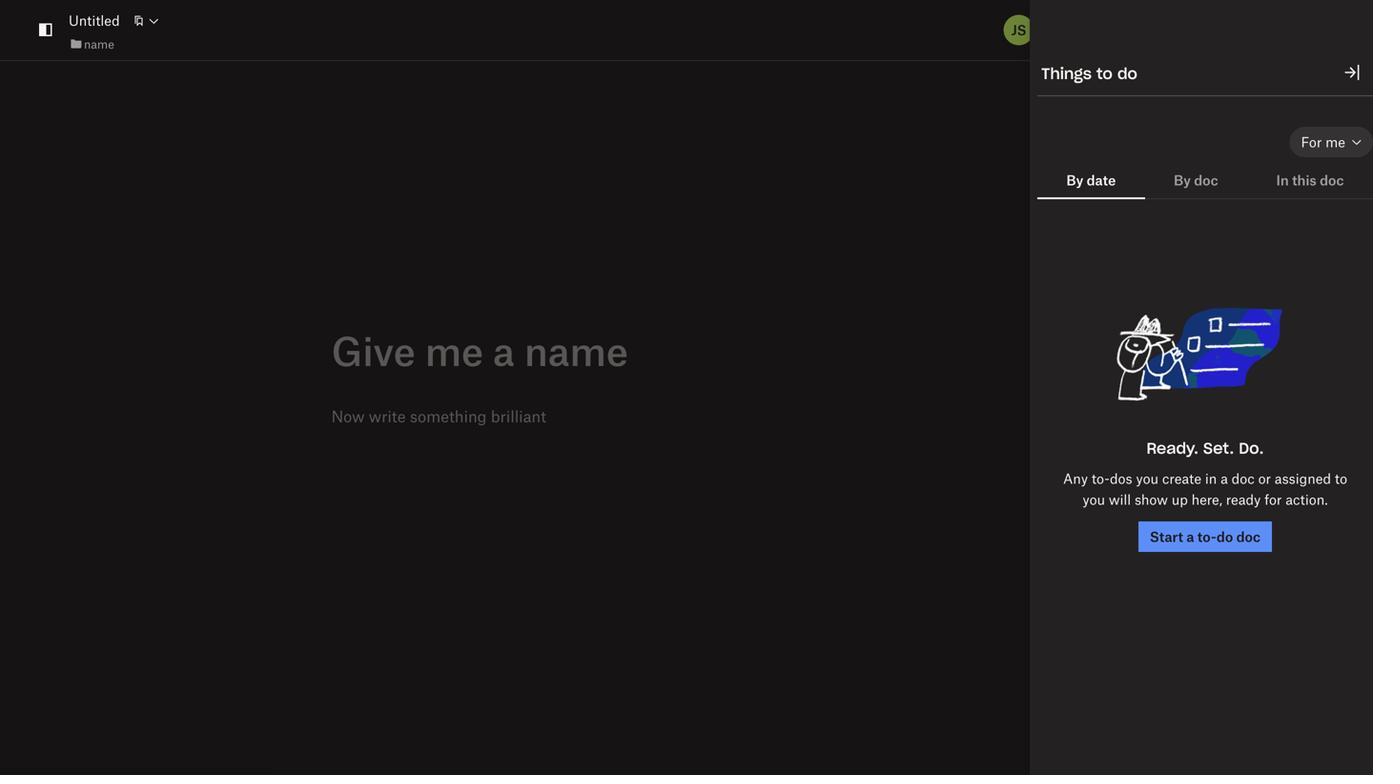 Task type: locate. For each thing, give the bounding box(es) containing it.
to-
[[1092, 470, 1110, 487], [1198, 529, 1217, 545]]

0 vertical spatial to
[[1097, 67, 1113, 82]]

doc
[[1195, 172, 1219, 188], [1320, 172, 1345, 188], [1232, 470, 1255, 487], [1237, 529, 1261, 545]]

js button
[[1002, 13, 1037, 47]]

for
[[1265, 491, 1283, 508]]

name link
[[69, 34, 114, 53]]

do right "things"
[[1118, 67, 1138, 82]]

by doc
[[1174, 172, 1219, 188]]

1 horizontal spatial to
[[1335, 470, 1348, 487]]

0 horizontal spatial by
[[1067, 172, 1084, 188]]

by right date
[[1174, 172, 1191, 188]]

to right assigned
[[1335, 470, 1348, 487]]

doc left the in
[[1195, 172, 1219, 188]]

by
[[1067, 172, 1084, 188], [1174, 172, 1191, 188]]

tab list
[[1038, 161, 1374, 199]]

0 horizontal spatial a
[[1187, 529, 1195, 545]]

any to-dos you create in a doc or assigned to you will show up here, ready for action.
[[1064, 470, 1348, 508]]

1 by from the left
[[1067, 172, 1084, 188]]

0 vertical spatial do
[[1118, 67, 1138, 82]]

1 vertical spatial to
[[1335, 470, 1348, 487]]

by left date
[[1067, 172, 1084, 188]]

you left will
[[1083, 491, 1106, 508]]

to-do list is empty image
[[1114, 238, 1297, 421]]

1 vertical spatial you
[[1083, 491, 1106, 508]]

1 horizontal spatial do
[[1217, 529, 1234, 545]]

doc down the ready
[[1237, 529, 1261, 545]]

js
[[1012, 21, 1027, 38]]

1 horizontal spatial by
[[1174, 172, 1191, 188]]

do inside popup button
[[1217, 529, 1234, 545]]

1 horizontal spatial a
[[1221, 470, 1229, 487]]

a right the start
[[1187, 529, 1195, 545]]

untitled
[[69, 12, 120, 29]]

here,
[[1192, 491, 1223, 508]]

do down the here,
[[1217, 529, 1234, 545]]

to- down the here,
[[1198, 529, 1217, 545]]

you up show in the right of the page
[[1137, 470, 1159, 487]]

start a to-do doc
[[1150, 529, 1261, 545]]

create
[[1163, 470, 1202, 487]]

set.
[[1204, 442, 1235, 457]]

a
[[1221, 470, 1229, 487], [1187, 529, 1195, 545]]

a right in
[[1221, 470, 1229, 487]]

in
[[1206, 470, 1218, 487]]

1 vertical spatial to-
[[1198, 529, 1217, 545]]

do
[[1118, 67, 1138, 82], [1217, 529, 1234, 545]]

0 vertical spatial you
[[1137, 470, 1159, 487]]

assigned
[[1275, 470, 1332, 487]]

0 vertical spatial to-
[[1092, 470, 1110, 487]]

0 vertical spatial a
[[1221, 470, 1229, 487]]

2 by from the left
[[1174, 172, 1191, 188]]

0 horizontal spatial to-
[[1092, 470, 1110, 487]]

or
[[1259, 470, 1272, 487]]

1 vertical spatial a
[[1187, 529, 1195, 545]]

you
[[1137, 470, 1159, 487], [1083, 491, 1106, 508]]

doc up the ready
[[1232, 470, 1255, 487]]

to right "things"
[[1097, 67, 1113, 82]]

to
[[1097, 67, 1113, 82], [1335, 470, 1348, 487]]

to- right the any
[[1092, 470, 1110, 487]]

1 horizontal spatial to-
[[1198, 529, 1217, 545]]

by date
[[1067, 172, 1116, 188]]

to- inside popup button
[[1198, 529, 1217, 545]]

heading
[[332, 328, 1042, 373]]

ready
[[1227, 491, 1261, 508]]

1 vertical spatial do
[[1217, 529, 1234, 545]]



Task type: vqa. For each thing, say whether or not it's contained in the screenshot.
the bottom do
yes



Task type: describe. For each thing, give the bounding box(es) containing it.
1 horizontal spatial you
[[1137, 470, 1159, 487]]

do.
[[1239, 442, 1265, 457]]

things
[[1042, 67, 1092, 82]]

name
[[84, 37, 114, 51]]

untitled link
[[69, 10, 120, 31]]

me
[[1326, 134, 1346, 150]]

start
[[1150, 529, 1184, 545]]

will
[[1109, 491, 1132, 508]]

0 horizontal spatial do
[[1118, 67, 1138, 82]]

things to do
[[1042, 67, 1138, 82]]

for me
[[1302, 134, 1346, 150]]

this
[[1293, 172, 1317, 188]]

show
[[1135, 491, 1169, 508]]

doc inside any to-dos you create in a doc or assigned to you will show up here, ready for action.
[[1232, 470, 1255, 487]]

by for by doc
[[1174, 172, 1191, 188]]

action.
[[1286, 491, 1329, 508]]

tab list containing by date
[[1038, 161, 1374, 199]]

0 horizontal spatial you
[[1083, 491, 1106, 508]]

date
[[1087, 172, 1116, 188]]

0 horizontal spatial to
[[1097, 67, 1113, 82]]

a inside the start a to-do doc popup button
[[1187, 529, 1195, 545]]

to- inside any to-dos you create in a doc or assigned to you will show up here, ready for action.
[[1092, 470, 1110, 487]]

doc right the this
[[1320, 172, 1345, 188]]

a inside any to-dos you create in a doc or assigned to you will show up here, ready for action.
[[1221, 470, 1229, 487]]

dos
[[1110, 470, 1133, 487]]

doc inside the start a to-do doc popup button
[[1237, 529, 1261, 545]]

ready.
[[1147, 442, 1199, 457]]

for
[[1302, 134, 1323, 150]]

to inside any to-dos you create in a doc or assigned to you will show up here, ready for action.
[[1335, 470, 1348, 487]]

any
[[1064, 470, 1089, 487]]

up
[[1172, 491, 1188, 508]]

start a to-do doc button
[[1139, 522, 1273, 552]]

in
[[1277, 172, 1290, 188]]

by for by date
[[1067, 172, 1084, 188]]

ready. set. do.
[[1147, 442, 1265, 457]]

for me button
[[1290, 127, 1374, 157]]

in this doc
[[1277, 172, 1345, 188]]



